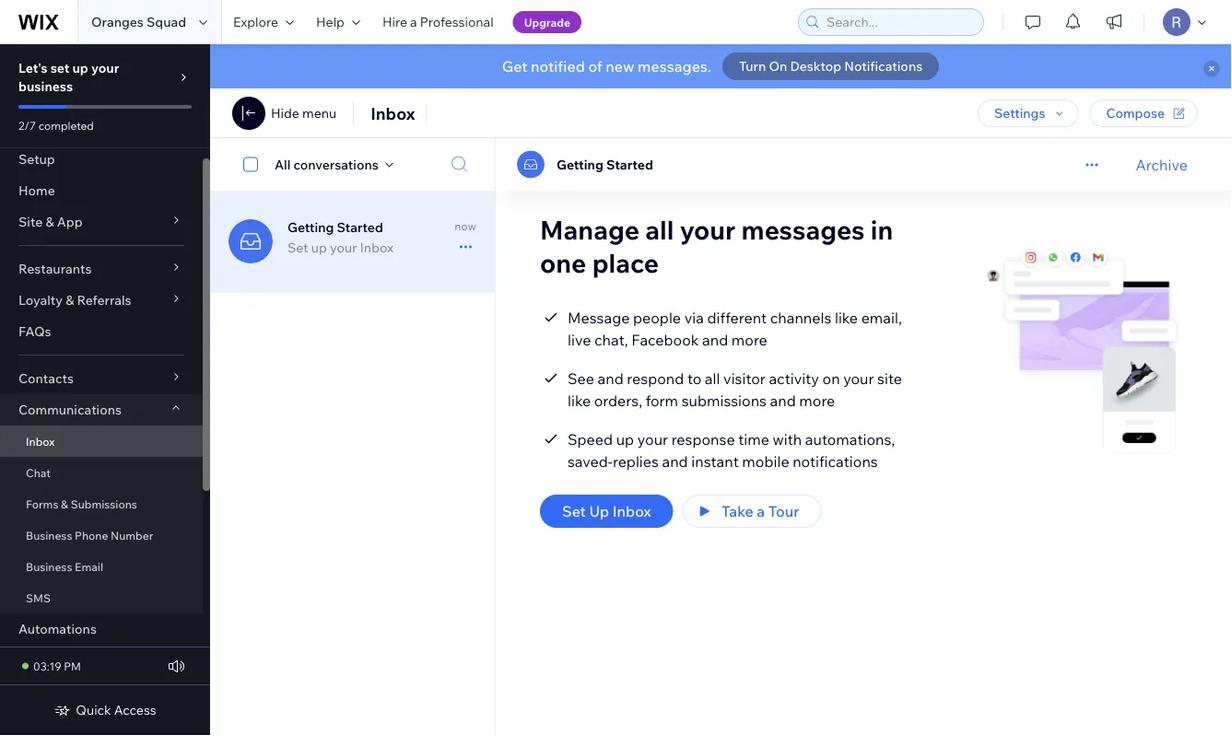 Task type: locate. For each thing, give the bounding box(es) containing it.
1 vertical spatial getting
[[288, 219, 334, 236]]

0 vertical spatial like
[[835, 309, 858, 327]]

1 vertical spatial set
[[562, 502, 586, 521]]

None checkbox
[[233, 154, 275, 176]]

1 vertical spatial getting started
[[288, 219, 383, 236]]

your inside manage all your messages in one place
[[680, 213, 736, 246]]

and down 'response'
[[662, 453, 688, 471]]

your inside see and respond to all visitor activity on your site like orders, form submissions and more
[[844, 370, 874, 388]]

0 vertical spatial a
[[410, 14, 417, 30]]

1 horizontal spatial set
[[562, 502, 586, 521]]

up right set
[[72, 60, 88, 76]]

0 vertical spatial more
[[732, 331, 768, 349]]

getting up set up your inbox
[[288, 219, 334, 236]]

0 horizontal spatial all
[[646, 213, 674, 246]]

1 horizontal spatial all
[[705, 370, 720, 388]]

let's set up your business
[[18, 60, 119, 95]]

1 horizontal spatial more
[[800, 392, 836, 410]]

all inside manage all your messages in one place
[[646, 213, 674, 246]]

business inside the business phone number link
[[26, 529, 72, 543]]

site
[[18, 214, 43, 230]]

started up "manage"
[[607, 156, 654, 172]]

inbox link
[[0, 426, 203, 457]]

your inside let's set up your business
[[91, 60, 119, 76]]

1 horizontal spatial a
[[757, 502, 765, 521]]

place
[[593, 247, 659, 279]]

business phone number
[[26, 529, 153, 543]]

set left up
[[562, 502, 586, 521]]

1 vertical spatial &
[[66, 292, 74, 308]]

your inside speed up your response time with automations, saved-replies and instant mobile notifications
[[638, 431, 668, 449]]

getting
[[557, 156, 604, 172], [288, 219, 334, 236]]

like inside see and respond to all visitor activity on your site like orders, form submissions and more
[[568, 392, 591, 410]]

all right the to
[[705, 370, 720, 388]]

up
[[72, 60, 88, 76], [311, 240, 327, 256], [617, 431, 634, 449]]

your
[[91, 60, 119, 76], [680, 213, 736, 246], [330, 240, 357, 256], [844, 370, 874, 388], [638, 431, 668, 449]]

1 vertical spatial a
[[757, 502, 765, 521]]

sms link
[[0, 583, 203, 614]]

your down conversations
[[330, 240, 357, 256]]

inbox inside button
[[613, 502, 652, 521]]

1 horizontal spatial like
[[835, 309, 858, 327]]

more down on
[[800, 392, 836, 410]]

0 vertical spatial getting started image
[[517, 151, 545, 178]]

business inside "business email" link
[[26, 560, 72, 574]]

& right site
[[46, 214, 54, 230]]

0 horizontal spatial a
[[410, 14, 417, 30]]

to
[[688, 370, 702, 388]]

and down via
[[703, 331, 729, 349]]

set inside button
[[562, 502, 586, 521]]

sidebar element
[[0, 44, 210, 736]]

loyalty & referrals button
[[0, 285, 203, 316]]

messages
[[742, 213, 865, 246]]

1 vertical spatial started
[[337, 219, 383, 236]]

oranges
[[91, 14, 144, 30]]

loyalty & referrals
[[18, 292, 131, 308]]

your for manage all your messages in one place
[[680, 213, 736, 246]]

business for business phone number
[[26, 529, 72, 543]]

in
[[871, 213, 894, 246]]

settings
[[995, 105, 1046, 121]]

1 vertical spatial all
[[705, 370, 720, 388]]

& right forms
[[61, 497, 68, 511]]

messages.
[[638, 57, 712, 76]]

1 horizontal spatial up
[[311, 240, 327, 256]]

visitor
[[724, 370, 766, 388]]

oranges squad
[[91, 14, 186, 30]]

like down see
[[568, 392, 591, 410]]

up down all conversations
[[311, 240, 327, 256]]

0 vertical spatial up
[[72, 60, 88, 76]]

your up via
[[680, 213, 736, 246]]

0 vertical spatial started
[[607, 156, 654, 172]]

restaurants
[[18, 261, 92, 277]]

1 vertical spatial up
[[311, 240, 327, 256]]

hire a professional link
[[371, 0, 505, 44]]

response
[[672, 431, 735, 449]]

0 vertical spatial business
[[26, 529, 72, 543]]

getting started image
[[517, 151, 545, 178], [229, 219, 273, 264]]

all
[[275, 156, 291, 172]]

chat
[[26, 466, 51, 480]]

0 horizontal spatial getting
[[288, 219, 334, 236]]

a for tour
[[757, 502, 765, 521]]

more
[[732, 331, 768, 349], [800, 392, 836, 410]]

up inside let's set up your business
[[72, 60, 88, 76]]

more inside see and respond to all visitor activity on your site like orders, form submissions and more
[[800, 392, 836, 410]]

submissions
[[682, 392, 767, 410]]

and
[[703, 331, 729, 349], [598, 370, 624, 388], [770, 392, 796, 410], [662, 453, 688, 471]]

all up place
[[646, 213, 674, 246]]

all
[[646, 213, 674, 246], [705, 370, 720, 388]]

2 horizontal spatial up
[[617, 431, 634, 449]]

see
[[568, 370, 595, 388]]

and down activity
[[770, 392, 796, 410]]

automations link
[[0, 614, 203, 645]]

more down different
[[732, 331, 768, 349]]

0 horizontal spatial getting started
[[288, 219, 383, 236]]

up inside speed up your response time with automations, saved-replies and instant mobile notifications
[[617, 431, 634, 449]]

0 horizontal spatial up
[[72, 60, 88, 76]]

mobile
[[743, 453, 790, 471]]

get notified of new messages. alert
[[210, 44, 1232, 89]]

set down all
[[288, 240, 308, 256]]

conversations
[[294, 156, 379, 172]]

inbox
[[371, 103, 415, 124], [360, 240, 394, 256], [26, 435, 55, 449], [613, 502, 652, 521]]

0 vertical spatial getting
[[557, 156, 604, 172]]

on
[[823, 370, 840, 388]]

0 vertical spatial set
[[288, 240, 308, 256]]

quick access button
[[54, 703, 156, 719]]

03:19
[[33, 660, 61, 673]]

contacts button
[[0, 363, 203, 395]]

started
[[607, 156, 654, 172], [337, 219, 383, 236]]

access
[[114, 703, 156, 719]]

0 horizontal spatial set
[[288, 240, 308, 256]]

getting up "manage"
[[557, 156, 604, 172]]

hide
[[271, 105, 300, 121]]

like left the email,
[[835, 309, 858, 327]]

0 horizontal spatial like
[[568, 392, 591, 410]]

and inside message people via different channels like email, live chat, facebook and more
[[703, 331, 729, 349]]

0 horizontal spatial started
[[337, 219, 383, 236]]

more inside message people via different channels like email, live chat, facebook and more
[[732, 331, 768, 349]]

your right on
[[844, 370, 874, 388]]

started up set up your inbox
[[337, 219, 383, 236]]

0 vertical spatial all
[[646, 213, 674, 246]]

business up sms
[[26, 560, 72, 574]]

1 vertical spatial business
[[26, 560, 72, 574]]

getting started image left set up your inbox
[[229, 219, 273, 264]]

2 vertical spatial up
[[617, 431, 634, 449]]

2 business from the top
[[26, 560, 72, 574]]

a inside button
[[757, 502, 765, 521]]

your up replies
[[638, 431, 668, 449]]

a right hire
[[410, 14, 417, 30]]

set
[[288, 240, 308, 256], [562, 502, 586, 521]]

2/7
[[18, 118, 36, 132]]

business email link
[[0, 551, 203, 583]]

number
[[111, 529, 153, 543]]

desktop
[[791, 58, 842, 74]]

set up inbox button
[[540, 495, 674, 528]]

loyalty
[[18, 292, 63, 308]]

getting started image up "manage"
[[517, 151, 545, 178]]

take a tour
[[722, 502, 800, 521]]

facebook
[[632, 331, 699, 349]]

squad
[[147, 14, 186, 30]]

a
[[410, 14, 417, 30], [757, 502, 765, 521]]

1 vertical spatial more
[[800, 392, 836, 410]]

0 horizontal spatial more
[[732, 331, 768, 349]]

quick
[[76, 703, 111, 719]]

your right set
[[91, 60, 119, 76]]

a left tour
[[757, 502, 765, 521]]

faqs
[[18, 324, 51, 340]]

1 horizontal spatial getting started image
[[517, 151, 545, 178]]

business
[[26, 529, 72, 543], [26, 560, 72, 574]]

message
[[568, 309, 630, 327]]

2 vertical spatial &
[[61, 497, 68, 511]]

& right loyalty
[[66, 292, 74, 308]]

communications button
[[0, 395, 203, 426]]

up up replies
[[617, 431, 634, 449]]

completed
[[38, 118, 94, 132]]

settings button
[[978, 100, 1079, 127]]

&
[[46, 214, 54, 230], [66, 292, 74, 308], [61, 497, 68, 511]]

business down forms
[[26, 529, 72, 543]]

your for speed up your response time with automations, saved-replies and instant mobile notifications
[[638, 431, 668, 449]]

take a tour button
[[683, 495, 822, 528]]

getting started up "manage"
[[557, 156, 654, 172]]

up for set up your inbox
[[311, 240, 327, 256]]

automations
[[18, 621, 97, 638]]

1 vertical spatial like
[[568, 392, 591, 410]]

getting started up set up your inbox
[[288, 219, 383, 236]]

home link
[[0, 175, 203, 207]]

1 horizontal spatial getting started
[[557, 156, 654, 172]]

like inside message people via different channels like email, live chat, facebook and more
[[835, 309, 858, 327]]

0 vertical spatial &
[[46, 214, 54, 230]]

turn
[[739, 58, 766, 74]]

0 horizontal spatial getting started image
[[229, 219, 273, 264]]

1 business from the top
[[26, 529, 72, 543]]



Task type: describe. For each thing, give the bounding box(es) containing it.
business
[[18, 78, 73, 95]]

menu
[[302, 105, 337, 121]]

inbox inside sidebar element
[[26, 435, 55, 449]]

business phone number link
[[0, 520, 203, 551]]

1 vertical spatial getting started image
[[229, 219, 273, 264]]

notifications
[[845, 58, 923, 74]]

forms & submissions link
[[0, 489, 203, 520]]

manage
[[540, 213, 640, 246]]

pm
[[64, 660, 81, 673]]

upgrade button
[[513, 11, 582, 33]]

speed
[[568, 431, 613, 449]]

submissions
[[71, 497, 137, 511]]

respond
[[627, 370, 684, 388]]

set up your inbox
[[288, 240, 394, 256]]

get
[[502, 57, 528, 76]]

tour
[[769, 502, 800, 521]]

set up inbox
[[562, 502, 652, 521]]

compose
[[1107, 105, 1165, 121]]

hire a professional
[[383, 14, 494, 30]]

notifications
[[793, 453, 878, 471]]

on
[[769, 58, 788, 74]]

help button
[[305, 0, 371, 44]]

turn on desktop notifications
[[739, 58, 923, 74]]

form
[[646, 392, 679, 410]]

2/7 completed
[[18, 118, 94, 132]]

up
[[590, 502, 610, 521]]

business for business email
[[26, 560, 72, 574]]

manage all your messages in one place
[[540, 213, 894, 279]]

setup link
[[0, 144, 203, 175]]

and up the orders,
[[598, 370, 624, 388]]

speed up your response time with automations, saved-replies and instant mobile notifications
[[568, 431, 895, 471]]

setup
[[18, 151, 55, 167]]

and inside speed up your response time with automations, saved-replies and instant mobile notifications
[[662, 453, 688, 471]]

forms
[[26, 497, 58, 511]]

03:19 pm
[[33, 660, 81, 673]]

archive link
[[1136, 155, 1188, 174]]

phone
[[75, 529, 108, 543]]

compose button
[[1090, 100, 1199, 127]]

set for set up inbox
[[562, 502, 586, 521]]

all conversations
[[275, 156, 379, 172]]

& for loyalty
[[66, 292, 74, 308]]

0 vertical spatial getting started
[[557, 156, 654, 172]]

different
[[708, 309, 767, 327]]

restaurants button
[[0, 254, 203, 285]]

set for set up your inbox
[[288, 240, 308, 256]]

referrals
[[77, 292, 131, 308]]

people
[[633, 309, 681, 327]]

Search... field
[[821, 9, 978, 35]]

& for forms
[[61, 497, 68, 511]]

get notified of new messages.
[[502, 57, 712, 76]]

hire
[[383, 14, 407, 30]]

sms
[[26, 591, 51, 605]]

app
[[57, 214, 83, 230]]

site & app
[[18, 214, 83, 230]]

let's
[[18, 60, 48, 76]]

new
[[606, 57, 635, 76]]

live
[[568, 331, 591, 349]]

quick access
[[76, 703, 156, 719]]

with
[[773, 431, 802, 449]]

forms & submissions
[[26, 497, 137, 511]]

upgrade
[[524, 15, 571, 29]]

saved-
[[568, 453, 613, 471]]

now
[[455, 219, 477, 233]]

instant
[[692, 453, 739, 471]]

set
[[50, 60, 69, 76]]

email,
[[862, 309, 902, 327]]

see and respond to all visitor activity on your site like orders, form submissions and more
[[568, 370, 902, 410]]

all inside see and respond to all visitor activity on your site like orders, form submissions and more
[[705, 370, 720, 388]]

a for professional
[[410, 14, 417, 30]]

your for set up your inbox
[[330, 240, 357, 256]]

hide menu
[[271, 105, 337, 121]]

site
[[878, 370, 902, 388]]

of
[[589, 57, 603, 76]]

& for site
[[46, 214, 54, 230]]

turn on desktop notifications button
[[723, 53, 940, 80]]

explore
[[233, 14, 278, 30]]

channels
[[771, 309, 832, 327]]

communications
[[18, 402, 122, 418]]

1 horizontal spatial getting
[[557, 156, 604, 172]]

chat,
[[595, 331, 628, 349]]

email
[[75, 560, 103, 574]]

archive
[[1136, 155, 1188, 174]]

contacts
[[18, 371, 74, 387]]

up for speed up your response time with automations, saved-replies and instant mobile notifications
[[617, 431, 634, 449]]

1 horizontal spatial started
[[607, 156, 654, 172]]

replies
[[613, 453, 659, 471]]

automations,
[[806, 431, 895, 449]]



Task type: vqa. For each thing, say whether or not it's contained in the screenshot.
Posts
no



